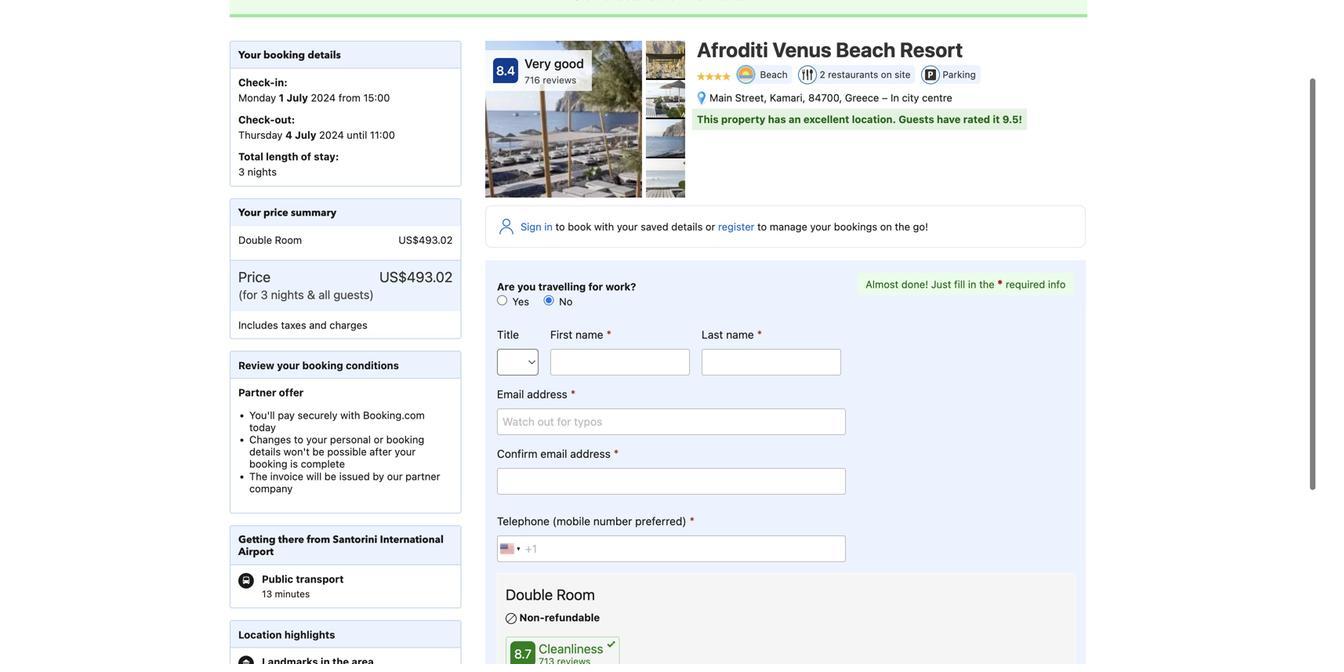 Task type: locate. For each thing, give the bounding box(es) containing it.
1 name from the left
[[576, 328, 603, 341]]

pay
[[278, 409, 295, 421]]

0 vertical spatial address
[[527, 388, 568, 401]]

1 vertical spatial beach
[[760, 69, 788, 80]]

0 horizontal spatial or
[[374, 434, 384, 445]]

to left book at the top left of page
[[556, 221, 565, 233]]

to
[[556, 221, 565, 233], [758, 221, 767, 233], [294, 434, 304, 445]]

0 vertical spatial double room
[[238, 234, 302, 246]]

1 vertical spatial 3
[[261, 288, 268, 302]]

to inside you'll pay securely with booking.com today changes to your personal or booking details won't be possible after your booking is complete the invoice will be issued by our partner company
[[294, 434, 304, 445]]

to right the register on the top right
[[758, 221, 767, 233]]

0 vertical spatial us$493.02
[[399, 234, 453, 246]]

check- inside check-out: thursday 4 july 2024 until 11:00
[[238, 114, 275, 125]]

taxes
[[281, 319, 306, 331]]

0 vertical spatial 2024
[[311, 92, 336, 104]]

in inside sign in button
[[544, 221, 553, 233]]

(for 3 nights & all guests)
[[238, 288, 374, 302]]

by
[[373, 470, 384, 482]]

0 horizontal spatial double room
[[238, 234, 302, 246]]

july right 1 at top left
[[287, 92, 308, 104]]

good
[[554, 56, 584, 71]]

1 horizontal spatial double room
[[506, 586, 595, 604]]

will
[[306, 470, 322, 482]]

or left register button
[[706, 221, 716, 233]]

1 horizontal spatial the
[[979, 279, 995, 290]]

1 horizontal spatial room
[[557, 586, 595, 604]]

2 your from the top
[[238, 206, 261, 220]]

restaurants image
[[803, 69, 813, 80]]

afroditi
[[697, 38, 768, 62]]

2024 for until
[[319, 129, 344, 141]]

minutes
[[275, 589, 310, 600]]

check- up monday
[[238, 77, 275, 88]]

partner
[[406, 470, 440, 482]]

0 vertical spatial nights
[[248, 166, 277, 178]]

check- inside check-in: monday 1 july 2024 from 15:00
[[238, 77, 275, 88]]

3 right (for
[[261, 288, 268, 302]]

check- up thursday
[[238, 114, 275, 125]]

15:00
[[363, 92, 390, 104]]

for
[[589, 281, 603, 293]]

* right email
[[614, 447, 619, 460]]

july for 1 july
[[287, 92, 308, 104]]

None text field
[[497, 468, 846, 495]]

review
[[238, 360, 274, 371]]

11:00
[[370, 129, 395, 141]]

0 vertical spatial your
[[238, 48, 261, 62]]

thursday
[[238, 129, 283, 141]]

0 horizontal spatial name
[[576, 328, 603, 341]]

2 restaurants on site
[[820, 69, 911, 80]]

register
[[718, 221, 755, 233]]

today
[[249, 421, 276, 433]]

section
[[230, 41, 461, 664]]

your left saved
[[617, 221, 638, 233]]

nights inside total length of stay: 3 nights
[[248, 166, 277, 178]]

1 horizontal spatial from
[[339, 92, 361, 104]]

info
[[1048, 279, 1066, 290]]

0 vertical spatial beach
[[836, 38, 896, 62]]

with up personal
[[340, 409, 360, 421]]

be down complete
[[324, 470, 336, 482]]

july inside check-in: monday 1 july 2024 from 15:00
[[287, 92, 308, 104]]

rated fabulous element
[[539, 642, 604, 657]]

3 down total
[[238, 166, 245, 178]]

0 horizontal spatial to
[[294, 434, 304, 445]]

us$493.02
[[399, 234, 453, 246], [380, 268, 453, 285]]

conditions
[[346, 360, 399, 371]]

are you travelling for work?
[[497, 281, 636, 293]]

includes taxes and charges
[[238, 319, 368, 331]]

0 horizontal spatial double
[[238, 234, 272, 246]]

or up after
[[374, 434, 384, 445]]

1 vertical spatial on
[[880, 221, 892, 233]]

None text field
[[551, 349, 690, 376], [702, 349, 841, 376], [551, 349, 690, 376], [702, 349, 841, 376]]

check-
[[238, 77, 275, 88], [238, 114, 275, 125]]

1 horizontal spatial address
[[570, 448, 611, 460]]

beach up 2 restaurants on site
[[836, 38, 896, 62]]

address inside email address *
[[527, 388, 568, 401]]

1 vertical spatial check-
[[238, 114, 275, 125]]

1 vertical spatial nights
[[271, 288, 304, 302]]

0 vertical spatial with
[[594, 221, 614, 233]]

with
[[594, 221, 614, 233], [340, 409, 360, 421]]

from
[[339, 92, 361, 104], [307, 533, 330, 547]]

2 name from the left
[[726, 328, 754, 341]]

0 horizontal spatial details
[[249, 446, 281, 458]]

guests
[[899, 113, 935, 125]]

from left "15:00"
[[339, 92, 361, 104]]

beach up kamari,
[[760, 69, 788, 80]]

total
[[238, 151, 263, 162]]

your for your booking details
[[238, 48, 261, 62]]

room up refundable
[[557, 586, 595, 604]]

1 vertical spatial 2024
[[319, 129, 344, 141]]

0 vertical spatial details
[[308, 48, 341, 62]]

0 horizontal spatial address
[[527, 388, 568, 401]]

in inside almost done! just fill in the * required info
[[968, 279, 977, 290]]

1 vertical spatial july
[[295, 129, 316, 141]]

1 vertical spatial your
[[238, 206, 261, 220]]

includes
[[238, 319, 278, 331]]

highlights
[[284, 629, 335, 641]]

booking
[[263, 48, 305, 62], [302, 360, 343, 371], [386, 434, 424, 445], [249, 458, 287, 470]]

nights left &
[[271, 288, 304, 302]]

0 vertical spatial be
[[313, 446, 324, 458]]

tickfull image
[[607, 642, 615, 648]]

0 vertical spatial in
[[544, 221, 553, 233]]

there
[[278, 533, 304, 547]]

1 vertical spatial address
[[570, 448, 611, 460]]

2024 inside check-out: thursday 4 july 2024 until 11:00
[[319, 129, 344, 141]]

1 horizontal spatial double
[[506, 586, 553, 604]]

2024 up stay:
[[319, 129, 344, 141]]

it
[[993, 113, 1000, 125]]

0 vertical spatial room
[[275, 234, 302, 246]]

monday
[[238, 92, 276, 104]]

beach
[[836, 38, 896, 62], [760, 69, 788, 80]]

0 vertical spatial from
[[339, 92, 361, 104]]

nights
[[248, 166, 277, 178], [271, 288, 304, 302]]

parking image
[[925, 69, 936, 80]]

the left go!
[[895, 221, 910, 233]]

2 check- from the top
[[238, 114, 275, 125]]

us$493.02 for double room
[[399, 234, 453, 246]]

1 horizontal spatial name
[[726, 328, 754, 341]]

1 horizontal spatial in
[[968, 279, 977, 290]]

name inside last name *
[[726, 328, 754, 341]]

charges
[[330, 319, 368, 331]]

your booking details
[[238, 48, 341, 62]]

in
[[891, 92, 899, 103]]

2024 up check-out: thursday 4 july 2024 until 11:00
[[311, 92, 336, 104]]

0 horizontal spatial with
[[340, 409, 360, 421]]

your up won't
[[306, 434, 327, 445]]

2024 for from
[[311, 92, 336, 104]]

double room down price
[[238, 234, 302, 246]]

in right fill
[[968, 279, 977, 290]]

in right sign
[[544, 221, 553, 233]]

after
[[370, 446, 392, 458]]

1 horizontal spatial or
[[706, 221, 716, 233]]

with right book at the top left of page
[[594, 221, 614, 233]]

section containing price
[[230, 41, 461, 664]]

0 horizontal spatial in
[[544, 221, 553, 233]]

be
[[313, 446, 324, 458], [324, 470, 336, 482]]

0 vertical spatial check-
[[238, 77, 275, 88]]

in:
[[275, 77, 288, 88]]

your right after
[[395, 446, 416, 458]]

to up won't
[[294, 434, 304, 445]]

your up monday
[[238, 48, 261, 62]]

0 horizontal spatial the
[[895, 221, 910, 233]]

kamari,
[[770, 92, 806, 103]]

main street, kamari, 84700, greece – in city centre
[[710, 92, 953, 103]]

circled image
[[238, 656, 254, 664]]

booking down booking.com
[[386, 434, 424, 445]]

name inside first name *
[[576, 328, 603, 341]]

your for your price summary
[[238, 206, 261, 220]]

0 horizontal spatial room
[[275, 234, 302, 246]]

cleanliness
[[539, 642, 604, 656]]

84700,
[[809, 92, 842, 103]]

complete
[[301, 458, 345, 470]]

very good 716 reviews
[[525, 56, 584, 85]]

offer
[[279, 387, 304, 399]]

price
[[238, 268, 271, 285]]

excellent
[[804, 113, 850, 125]]

1 vertical spatial or
[[374, 434, 384, 445]]

details up check-in: monday 1 july 2024 from 15:00
[[308, 48, 341, 62]]

our
[[387, 470, 403, 482]]

your left price
[[238, 206, 261, 220]]

1 vertical spatial from
[[307, 533, 330, 547]]

1 your from the top
[[238, 48, 261, 62]]

1 vertical spatial the
[[979, 279, 995, 290]]

done!
[[902, 279, 929, 290]]

july
[[287, 92, 308, 104], [295, 129, 316, 141]]

None radio
[[544, 295, 554, 306]]

of
[[301, 151, 311, 162]]

name right first
[[576, 328, 603, 341]]

the right fill
[[979, 279, 995, 290]]

scored 8.7 element
[[511, 642, 536, 664]]

0 vertical spatial july
[[287, 92, 308, 104]]

name right last
[[726, 328, 754, 341]]

1 vertical spatial in
[[968, 279, 977, 290]]

is
[[290, 458, 298, 470]]

july inside check-out: thursday 4 july 2024 until 11:00
[[295, 129, 316, 141]]

property
[[721, 113, 766, 125]]

1 vertical spatial with
[[340, 409, 360, 421]]

0 horizontal spatial from
[[307, 533, 330, 547]]

room inside section
[[275, 234, 302, 246]]

on left site
[[881, 69, 892, 80]]

july right 4
[[295, 129, 316, 141]]

1 vertical spatial double
[[506, 586, 553, 604]]

double room up non-refundable
[[506, 586, 595, 604]]

1 check- from the top
[[238, 77, 275, 88]]

has
[[768, 113, 786, 125]]

1 vertical spatial details
[[671, 221, 703, 233]]

public
[[262, 573, 293, 585]]

0 vertical spatial on
[[881, 69, 892, 80]]

from right "there"
[[307, 533, 330, 547]]

0 vertical spatial 3
[[238, 166, 245, 178]]

1 horizontal spatial details
[[308, 48, 341, 62]]

0 horizontal spatial 3
[[238, 166, 245, 178]]

you
[[517, 281, 536, 293]]

circled image
[[238, 573, 254, 589]]

all
[[319, 288, 330, 302]]

2 horizontal spatial details
[[671, 221, 703, 233]]

2 vertical spatial details
[[249, 446, 281, 458]]

details right saved
[[671, 221, 703, 233]]

site
[[895, 69, 911, 80]]

your
[[617, 221, 638, 233], [810, 221, 831, 233], [277, 360, 300, 371], [306, 434, 327, 445], [395, 446, 416, 458]]

your
[[238, 48, 261, 62], [238, 206, 261, 220]]

4-star hotel image
[[697, 72, 731, 80]]

on
[[881, 69, 892, 80], [880, 221, 892, 233]]

personal
[[330, 434, 371, 445]]

email
[[497, 388, 524, 401]]

2024 inside check-in: monday 1 july 2024 from 15:00
[[311, 92, 336, 104]]

or
[[706, 221, 716, 233], [374, 434, 384, 445]]

travelling
[[538, 281, 586, 293]]

be up complete
[[313, 446, 324, 458]]

room down your price summary
[[275, 234, 302, 246]]

on right bookings
[[880, 221, 892, 233]]

1 vertical spatial us$493.02
[[380, 268, 453, 285]]

Yes radio
[[497, 295, 507, 306]]

double up non-
[[506, 586, 553, 604]]

nights down total
[[248, 166, 277, 178]]

double down price
[[238, 234, 272, 246]]

number
[[594, 515, 632, 528]]

details down the changes
[[249, 446, 281, 458]]



Task type: describe. For each thing, give the bounding box(es) containing it.
partner
[[238, 387, 276, 399]]

1 horizontal spatial to
[[556, 221, 565, 233]]

issued
[[339, 470, 370, 482]]

required
[[1006, 279, 1046, 290]]

4
[[285, 129, 292, 141]]

greece
[[845, 92, 879, 103]]

1 vertical spatial room
[[557, 586, 595, 604]]

check-out: thursday 4 july 2024 until 11:00
[[238, 114, 395, 141]]

out:
[[275, 114, 295, 125]]

saved
[[641, 221, 669, 233]]

confirm
[[497, 448, 538, 460]]

13
[[262, 589, 272, 600]]

manage
[[770, 221, 808, 233]]

reviews
[[543, 74, 577, 85]]

0 vertical spatial the
[[895, 221, 910, 233]]

+1 text field
[[497, 536, 846, 562]]

Watch out for typos text field
[[497, 409, 846, 435]]

* left required
[[998, 277, 1003, 291]]

to book with your saved details or register to manage your bookings on the go!
[[553, 221, 928, 233]]

* right first
[[606, 328, 612, 341]]

from inside 'getting there from santorini international airport'
[[307, 533, 330, 547]]

total length of stay: 3 nights
[[238, 151, 339, 178]]

check- for out:
[[238, 114, 275, 125]]

2
[[820, 69, 826, 80]]

booking down and
[[302, 360, 343, 371]]

from 713 reviews element
[[539, 657, 604, 664]]

* down first name *
[[571, 387, 576, 401]]

sign
[[521, 221, 542, 233]]

go!
[[913, 221, 928, 233]]

check- for in:
[[238, 77, 275, 88]]

you'll pay securely with booking.com today changes to your personal or booking details won't be possible after your booking is complete the invoice will be issued by our partner company
[[249, 409, 440, 494]]

email
[[541, 448, 567, 460]]

preferred)
[[635, 515, 687, 528]]

no
[[556, 296, 573, 307]]

fill
[[954, 279, 966, 290]]

check-in: monday 1 july 2024 from 15:00
[[238, 77, 390, 104]]

&
[[307, 288, 315, 302]]

city
[[902, 92, 919, 103]]

–
[[882, 92, 888, 103]]

us$493.02 for price
[[380, 268, 453, 285]]

double room inside section
[[238, 234, 302, 246]]

getting
[[238, 533, 276, 547]]

booking up the
[[249, 458, 287, 470]]

name for first name *
[[576, 328, 603, 341]]

or inside you'll pay securely with booking.com today changes to your personal or booking details won't be possible after your booking is complete the invoice will be issued by our partner company
[[374, 434, 384, 445]]

your right manage
[[810, 221, 831, 233]]

won't
[[284, 446, 310, 458]]

main
[[710, 92, 732, 103]]

work?
[[606, 281, 636, 293]]

airport
[[238, 545, 274, 559]]

summary
[[291, 206, 336, 220]]

first
[[551, 328, 573, 341]]

1 horizontal spatial beach
[[836, 38, 896, 62]]

1 horizontal spatial 3
[[261, 288, 268, 302]]

your up offer
[[277, 360, 300, 371]]

transport
[[296, 573, 344, 585]]

1 horizontal spatial with
[[594, 221, 614, 233]]

guests)
[[334, 288, 374, 302]]

0 vertical spatial double
[[238, 234, 272, 246]]

non-
[[520, 612, 545, 623]]

centre
[[922, 92, 953, 103]]

you'll
[[249, 409, 275, 421]]

with inside you'll pay securely with booking.com today changes to your personal or booking details won't be possible after your booking is complete the invoice will be issued by our partner company
[[340, 409, 360, 421]]

stay:
[[314, 151, 339, 162]]

1
[[279, 92, 284, 104]]

july for 4 july
[[295, 129, 316, 141]]

0 horizontal spatial beach
[[760, 69, 788, 80]]

1 vertical spatial double room
[[506, 586, 595, 604]]

yes
[[510, 296, 529, 307]]

the inside almost done! just fill in the * required info
[[979, 279, 995, 290]]

booking up 'in:' at the top
[[263, 48, 305, 62]]

8.7
[[514, 647, 532, 662]]

public transport 13 minutes
[[262, 573, 344, 600]]

8.4
[[496, 63, 515, 78]]

this
[[697, 113, 719, 125]]

have
[[937, 113, 961, 125]]

* right preferred)
[[690, 514, 695, 528]]

scored 8.4 element
[[493, 58, 518, 83]]

street,
[[735, 92, 767, 103]]

book
[[568, 221, 592, 233]]

from inside check-in: monday 1 july 2024 from 15:00
[[339, 92, 361, 104]]

afroditi venus beach resort
[[697, 38, 963, 62]]

length
[[266, 151, 298, 162]]

and
[[309, 319, 327, 331]]

very
[[525, 56, 551, 71]]

price
[[263, 206, 288, 220]]

3 inside total length of stay: 3 nights
[[238, 166, 245, 178]]

booking.com
[[363, 409, 425, 421]]

9.5!
[[1003, 113, 1023, 125]]

title
[[497, 328, 519, 341]]

location
[[238, 629, 282, 641]]

securely
[[298, 409, 338, 421]]

parking
[[943, 69, 976, 80]]

review your booking conditions
[[238, 360, 399, 371]]

non-refundable
[[520, 612, 600, 623]]

the
[[249, 470, 267, 482]]

details inside you'll pay securely with booking.com today changes to your personal or booking details won't be possible after your booking is complete the invoice will be issued by our partner company
[[249, 446, 281, 458]]

telephone (mobile number preferred) *
[[497, 514, 695, 528]]

0 vertical spatial or
[[706, 221, 716, 233]]

name for last name *
[[726, 328, 754, 341]]

confirm email address *
[[497, 447, 619, 460]]

2 horizontal spatial to
[[758, 221, 767, 233]]

international
[[380, 533, 444, 547]]

address inside confirm email address *
[[570, 448, 611, 460]]

location highlights
[[238, 629, 335, 641]]

1 vertical spatial be
[[324, 470, 336, 482]]

rated
[[964, 113, 991, 125]]

sign in
[[521, 221, 553, 233]]

an
[[789, 113, 801, 125]]

* right last
[[757, 328, 762, 341]]



Task type: vqa. For each thing, say whether or not it's contained in the screenshot.
the rightmost or
yes



